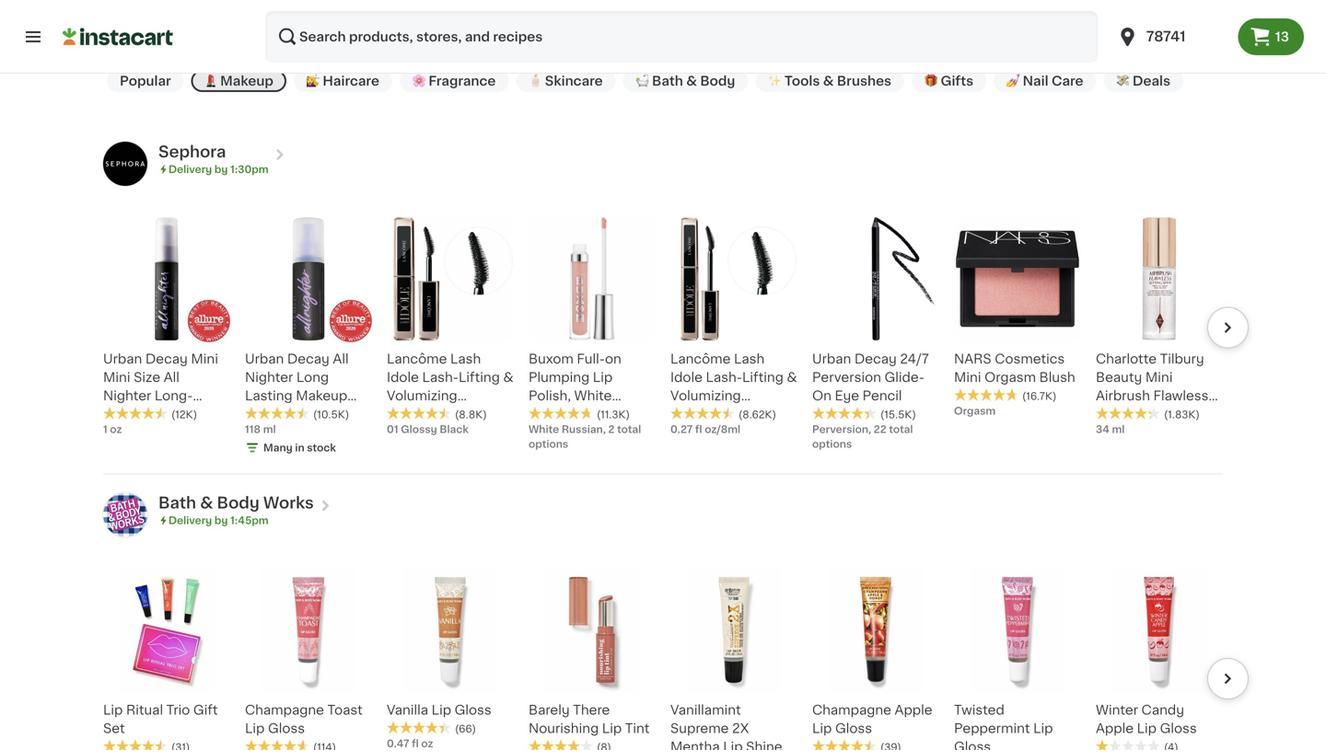 Task type: vqa. For each thing, say whether or not it's contained in the screenshot.
Urban to the right
yes



Task type: locate. For each thing, give the bounding box(es) containing it.
white inside white russian, 2 total options
[[529, 425, 559, 435]]

white inside buxom full-on plumping lip polish, white russian sparkle
[[575, 390, 612, 403]]

0 horizontal spatial total
[[617, 425, 641, 435]]

decay inside urban decay mini mini size all nighter long- lasting makeup setting spray
[[145, 353, 188, 366]]

delivery for sephora
[[169, 164, 212, 175]]

apple inside winter candy apple lip gloss
[[1096, 723, 1134, 736]]

size
[[134, 371, 160, 384]]

setting up 34 ml on the right bottom of the page
[[1096, 408, 1143, 421]]

decay up 'glide-'
[[855, 353, 897, 366]]

apple down winter
[[1096, 723, 1134, 736]]

1 vertical spatial apple
[[1096, 723, 1134, 736]]

1 horizontal spatial oz
[[421, 739, 434, 749]]

there
[[573, 704, 610, 717]]

0 horizontal spatial lancôme lash idole lash-lifting & volumizing mascara
[[387, 353, 514, 421]]

💇‍♀️ haircare
[[307, 75, 380, 88]]

by for bath & body works
[[215, 516, 228, 526]]

1 vertical spatial by
[[215, 516, 228, 526]]

mascara up 0.27 fl oz/8ml
[[671, 408, 726, 421]]

0 vertical spatial lasting
[[245, 390, 293, 403]]

lasting up 118 ml
[[245, 390, 293, 403]]

urban decay all nighter long lasting makeup setting spray
[[245, 353, 349, 421]]

total down (15.5k)
[[889, 425, 913, 435]]

& left perversion
[[787, 371, 798, 384]]

delivery for bath & body works
[[169, 516, 212, 526]]

by down the bath & body works
[[215, 516, 228, 526]]

1 decay from the left
[[145, 353, 188, 366]]

spray down "flawless"
[[1147, 408, 1184, 421]]

setting up 118 ml
[[245, 408, 292, 421]]

on
[[813, 390, 832, 403]]

ml right 118 at the bottom of the page
[[263, 425, 276, 435]]

champagne toast lip gloss
[[245, 704, 363, 736]]

urban up size
[[103, 353, 142, 366]]

🛀 bath & body link
[[623, 70, 749, 92]]

delivery down the bath & body works
[[169, 516, 212, 526]]

eye
[[835, 390, 860, 403]]

2 horizontal spatial makeup
[[296, 390, 348, 403]]

twisted
[[955, 704, 1005, 717]]

1 horizontal spatial total
[[889, 425, 913, 435]]

urban decay 24/7 perversion glide- on eye pencil
[[813, 353, 929, 403]]

mini down nars
[[955, 371, 982, 384]]

2 horizontal spatial setting
[[1096, 408, 1143, 421]]

0 horizontal spatial setting
[[103, 426, 150, 439]]

vanilla lip gloss
[[387, 704, 492, 717]]

2 lash- from the left
[[706, 371, 743, 384]]

orgasm down nars
[[955, 406, 996, 416]]

delivery by 1:45pm
[[169, 516, 269, 526]]

0 horizontal spatial volumizing
[[387, 390, 458, 403]]

1 horizontal spatial nighter
[[245, 371, 293, 384]]

urban inside 'urban decay 24/7 perversion glide- on eye pencil'
[[813, 353, 852, 366]]

white up sparkle on the bottom left
[[575, 390, 612, 403]]

1 horizontal spatial lifting
[[743, 371, 784, 384]]

lifting up (8.62k)
[[743, 371, 784, 384]]

0 horizontal spatial champagne
[[245, 704, 324, 717]]

vanillamint
[[671, 704, 741, 717]]

2 lancôme from the left
[[671, 353, 731, 366]]

gloss inside champagne toast lip gloss
[[268, 723, 305, 736]]

1 lancôme lash idole lash-lifting & volumizing mascara from the left
[[387, 353, 514, 421]]

white russian, 2 total options
[[529, 425, 641, 450]]

oz right '1'
[[110, 425, 122, 435]]

lash for (8.62k)
[[734, 353, 765, 366]]

all
[[333, 353, 349, 366], [164, 371, 180, 384]]

makeup down long-
[[154, 408, 206, 421]]

decay for long
[[287, 353, 330, 366]]

volumizing up 0.27 fl oz/8ml
[[671, 390, 741, 403]]

1 vertical spatial lasting
[[103, 408, 151, 421]]

makeup
[[220, 75, 274, 88], [296, 390, 348, 403], [154, 408, 206, 421]]

bath & body works
[[158, 496, 314, 511]]

fl for lancôme lash idole lash-lifting & volumizing mascara
[[696, 425, 703, 435]]

delivery
[[169, 164, 212, 175], [169, 516, 212, 526]]

0 vertical spatial fl
[[696, 425, 703, 435]]

1 horizontal spatial white
[[575, 390, 612, 403]]

airbrush
[[1096, 390, 1151, 403]]

fl for vanilla lip gloss
[[412, 739, 419, 749]]

0 horizontal spatial fl
[[412, 739, 419, 749]]

1 horizontal spatial body
[[701, 75, 736, 88]]

decay
[[145, 353, 188, 366], [287, 353, 330, 366], [855, 353, 897, 366]]

lip inside barely there nourishing lip tint
[[602, 723, 622, 736]]

1 options from the left
[[529, 439, 569, 450]]

idole up 0.27
[[671, 371, 703, 384]]

1 mascara from the left
[[387, 408, 442, 421]]

2 horizontal spatial decay
[[855, 353, 897, 366]]

mini up "flawless"
[[1146, 371, 1173, 384]]

nighter inside urban decay all nighter long lasting makeup setting spray
[[245, 371, 293, 384]]

1 urban from the left
[[103, 353, 142, 366]]

volumizing for fl
[[671, 390, 741, 403]]

lancôme lash idole lash-lifting & volumizing mascara up oz/8ml
[[671, 353, 798, 421]]

1 lancôme from the left
[[387, 353, 447, 366]]

1 vertical spatial item carousel region
[[77, 560, 1249, 751]]

0 horizontal spatial nighter
[[103, 390, 151, 403]]

🧴
[[529, 75, 542, 88]]

(12k)
[[171, 410, 197, 420]]

lasting up 1 oz
[[103, 408, 151, 421]]

lancôme up glossy
[[387, 353, 447, 366]]

lip inside winter candy apple lip gloss
[[1138, 723, 1157, 736]]

1 horizontal spatial setting
[[245, 408, 292, 421]]

0 horizontal spatial oz
[[110, 425, 122, 435]]

lancôme
[[387, 353, 447, 366], [671, 353, 731, 366]]

2 volumizing from the left
[[671, 390, 741, 403]]

spray inside urban decay all nighter long lasting makeup setting spray
[[295, 408, 333, 421]]

1 by from the top
[[215, 164, 228, 175]]

🌸 fragrance link
[[400, 70, 509, 92]]

118
[[245, 425, 261, 435]]

& right tools
[[823, 75, 834, 88]]

setting down size
[[103, 426, 150, 439]]

long-
[[155, 390, 193, 403]]

setting inside urban decay all nighter long lasting makeup setting spray
[[245, 408, 292, 421]]

urban inside urban decay mini mini size all nighter long- lasting makeup setting spray
[[103, 353, 142, 366]]

0 horizontal spatial spray
[[153, 426, 191, 439]]

spray
[[295, 408, 333, 421], [1147, 408, 1184, 421], [153, 426, 191, 439]]

2 idole from the left
[[671, 371, 703, 384]]

item carousel region containing urban decay mini mini size all nighter long- lasting makeup setting spray
[[77, 208, 1249, 467]]

nighter left long
[[245, 371, 293, 384]]

item carousel region for bath & body works
[[77, 560, 1249, 751]]

0 horizontal spatial all
[[164, 371, 180, 384]]

1 lash from the left
[[451, 353, 481, 366]]

2 by from the top
[[215, 516, 228, 526]]

2 delivery from the top
[[169, 516, 212, 526]]

01 glossy black
[[387, 425, 469, 435]]

✨
[[769, 75, 782, 88]]

1 horizontal spatial lancôme lash idole lash-lifting & volumizing mascara
[[671, 353, 798, 421]]

1:45pm
[[230, 516, 269, 526]]

2x
[[733, 723, 749, 736]]

0 horizontal spatial ml
[[263, 425, 276, 435]]

flawless
[[1154, 390, 1209, 403]]

1 vertical spatial nighter
[[103, 390, 151, 403]]

0 vertical spatial apple
[[895, 704, 933, 717]]

tint
[[625, 723, 650, 736]]

oz right 0.47
[[421, 739, 434, 749]]

lasting inside urban decay mini mini size all nighter long- lasting makeup setting spray
[[103, 408, 151, 421]]

0 horizontal spatial lasting
[[103, 408, 151, 421]]

mascara for fl
[[671, 408, 726, 421]]

gloss inside twisted peppermint lip gloss
[[955, 741, 992, 751]]

1 vertical spatial fl
[[412, 739, 419, 749]]

orgasm down cosmetics
[[985, 371, 1037, 384]]

0 horizontal spatial urban
[[103, 353, 142, 366]]

2 mascara from the left
[[671, 408, 726, 421]]

2 lifting from the left
[[743, 371, 784, 384]]

lancôme up 0.27 fl oz/8ml
[[671, 353, 731, 366]]

vanillamint supreme 2x mentha lip shine link
[[671, 567, 798, 751]]

russian
[[529, 408, 580, 421]]

0 horizontal spatial lash
[[451, 353, 481, 366]]

apple left twisted
[[895, 704, 933, 717]]

1 horizontal spatial all
[[333, 353, 349, 366]]

champagne toast lip gloss link
[[245, 567, 372, 751]]

💅 nail care link
[[994, 70, 1097, 92]]

champagne inside champagne apple lip gloss
[[813, 704, 892, 717]]

instacart logo image
[[63, 26, 173, 48]]

1 horizontal spatial champagne
[[813, 704, 892, 717]]

1 delivery from the top
[[169, 164, 212, 175]]

22
[[874, 425, 887, 435]]

1 horizontal spatial makeup
[[220, 75, 274, 88]]

2 ml from the left
[[1113, 425, 1125, 435]]

2 urban from the left
[[245, 353, 284, 366]]

toast
[[328, 704, 363, 717]]

lancôme lash idole lash-lifting & volumizing mascara for (8.62k)
[[671, 353, 798, 421]]

champagne apple lip gloss link
[[813, 567, 940, 751]]

1 idole from the left
[[387, 371, 419, 384]]

1 volumizing from the left
[[387, 390, 458, 403]]

lash- up (8.8k) at the left of the page
[[422, 371, 459, 384]]

0 horizontal spatial lifting
[[459, 371, 500, 384]]

decay inside 'urban decay 24/7 perversion glide- on eye pencil'
[[855, 353, 897, 366]]

bath right 🛀
[[652, 75, 684, 88]]

nighter inside urban decay mini mini size all nighter long- lasting makeup setting spray
[[103, 390, 151, 403]]

1 lifting from the left
[[459, 371, 500, 384]]

lifting up (8.8k) at the left of the page
[[459, 371, 500, 384]]

item carousel region containing lip ritual trio gift set
[[77, 560, 1249, 751]]

delivery down the sephora on the top of the page
[[169, 164, 212, 175]]

& up delivery by 1:45pm
[[200, 496, 213, 511]]

total
[[617, 425, 641, 435], [889, 425, 913, 435]]

0 horizontal spatial bath
[[158, 496, 196, 511]]

decay up size
[[145, 353, 188, 366]]

1
[[103, 425, 108, 435]]

care
[[1052, 75, 1084, 88]]

options inside perversion, 22 total options
[[813, 439, 852, 450]]

mentha
[[671, 741, 720, 751]]

urban up perversion
[[813, 353, 852, 366]]

0 vertical spatial white
[[575, 390, 612, 403]]

1 vertical spatial oz
[[421, 739, 434, 749]]

0 horizontal spatial body
[[217, 496, 260, 511]]

decay inside urban decay all nighter long lasting makeup setting spray
[[287, 353, 330, 366]]

item carousel region
[[77, 208, 1249, 467], [77, 560, 1249, 751]]

spray up stock
[[295, 408, 333, 421]]

gloss inside winter candy apple lip gloss
[[1161, 723, 1197, 736]]

0 horizontal spatial options
[[529, 439, 569, 450]]

idole up 01
[[387, 371, 419, 384]]

total inside perversion, 22 total options
[[889, 425, 913, 435]]

volumizing up glossy
[[387, 390, 458, 403]]

bath up delivery by 1:45pm
[[158, 496, 196, 511]]

0 horizontal spatial makeup
[[154, 408, 206, 421]]

1 vertical spatial all
[[164, 371, 180, 384]]

1 horizontal spatial volumizing
[[671, 390, 741, 403]]

idole for 0.27
[[671, 371, 703, 384]]

spray down the (12k) on the bottom of page
[[153, 426, 191, 439]]

1 lash- from the left
[[422, 371, 459, 384]]

1 horizontal spatial mascara
[[671, 408, 726, 421]]

urban
[[103, 353, 142, 366], [245, 353, 284, 366], [813, 353, 852, 366]]

2 decay from the left
[[287, 353, 330, 366]]

deals
[[1133, 75, 1171, 88]]

1 item carousel region from the top
[[77, 208, 1249, 467]]

decay up long
[[287, 353, 330, 366]]

1 horizontal spatial idole
[[671, 371, 703, 384]]

1 horizontal spatial apple
[[1096, 723, 1134, 736]]

2 horizontal spatial spray
[[1147, 408, 1184, 421]]

lip
[[593, 371, 613, 384], [103, 704, 123, 717], [432, 704, 451, 717], [245, 723, 265, 736], [602, 723, 622, 736], [813, 723, 832, 736], [1034, 723, 1054, 736], [1138, 723, 1157, 736], [723, 741, 743, 751]]

1 horizontal spatial ml
[[1113, 425, 1125, 435]]

0 vertical spatial item carousel region
[[77, 208, 1249, 467]]

fl right 0.27
[[696, 425, 703, 435]]

1 horizontal spatial urban
[[245, 353, 284, 366]]

nighter
[[245, 371, 293, 384], [103, 390, 151, 403]]

1 vertical spatial delivery
[[169, 516, 212, 526]]

1 horizontal spatial spray
[[295, 408, 333, 421]]

0 horizontal spatial lancôme
[[387, 353, 447, 366]]

urban for perversion
[[813, 353, 852, 366]]

options down perversion,
[[813, 439, 852, 450]]

fl right 0.47
[[412, 739, 419, 749]]

1 horizontal spatial options
[[813, 439, 852, 450]]

1 vertical spatial makeup
[[296, 390, 348, 403]]

💇‍♀️
[[307, 75, 320, 88]]

body up 1:45pm
[[217, 496, 260, 511]]

trio
[[166, 704, 190, 717]]

0 vertical spatial delivery
[[169, 164, 212, 175]]

0 horizontal spatial decay
[[145, 353, 188, 366]]

urban for mini
[[103, 353, 142, 366]]

mascara up glossy
[[387, 408, 442, 421]]

all up "(10.5k)"
[[333, 353, 349, 366]]

skincare
[[545, 75, 603, 88]]

1 horizontal spatial decay
[[287, 353, 330, 366]]

🌸 fragrance
[[413, 75, 496, 88]]

0 horizontal spatial mascara
[[387, 408, 442, 421]]

champagne for champagne apple lip gloss
[[813, 704, 892, 717]]

🎁 gifts link
[[912, 70, 987, 92]]

1 total from the left
[[617, 425, 641, 435]]

lasting
[[245, 390, 293, 403], [103, 408, 151, 421]]

0 horizontal spatial lash-
[[422, 371, 459, 384]]

0 vertical spatial makeup
[[220, 75, 274, 88]]

all up long-
[[164, 371, 180, 384]]

nars
[[955, 353, 992, 366]]

0 vertical spatial bath
[[652, 75, 684, 88]]

glide-
[[885, 371, 925, 384]]

1 champagne from the left
[[245, 704, 324, 717]]

3 urban from the left
[[813, 353, 852, 366]]

1 horizontal spatial lash
[[734, 353, 765, 366]]

by left 1:30pm
[[215, 164, 228, 175]]

total right 2
[[617, 425, 641, 435]]

2 vertical spatial makeup
[[154, 408, 206, 421]]

2 champagne from the left
[[813, 704, 892, 717]]

0 vertical spatial all
[[333, 353, 349, 366]]

all inside urban decay all nighter long lasting makeup setting spray
[[333, 353, 349, 366]]

0 vertical spatial orgasm
[[985, 371, 1037, 384]]

1 horizontal spatial lasting
[[245, 390, 293, 403]]

brushes
[[837, 75, 892, 88]]

0 vertical spatial nighter
[[245, 371, 293, 384]]

options inside white russian, 2 total options
[[529, 439, 569, 450]]

2 item carousel region from the top
[[77, 560, 1249, 751]]

lip ritual trio gift set link
[[103, 567, 230, 751]]

gloss for twisted peppermint lip gloss
[[955, 741, 992, 751]]

gloss inside champagne apple lip gloss
[[836, 723, 873, 736]]

💸 deals link
[[1104, 70, 1184, 92]]

body
[[701, 75, 736, 88], [217, 496, 260, 511]]

popular link
[[107, 70, 184, 92]]

champagne inside champagne toast lip gloss
[[245, 704, 324, 717]]

mini inside charlotte tilbury beauty mini airbrush flawless setting spray
[[1146, 371, 1173, 384]]

white down russian
[[529, 425, 559, 435]]

0 horizontal spatial white
[[529, 425, 559, 435]]

setting
[[245, 408, 292, 421], [1096, 408, 1143, 421], [103, 426, 150, 439]]

decay for size
[[145, 353, 188, 366]]

urban up 118 ml
[[245, 353, 284, 366]]

1 horizontal spatial bath
[[652, 75, 684, 88]]

body down search field
[[701, 75, 736, 88]]

🎁 gifts
[[925, 75, 974, 88]]

(11.3k)
[[597, 410, 630, 420]]

set
[[103, 723, 125, 736]]

champagne for champagne toast lip gloss
[[245, 704, 324, 717]]

1 ml from the left
[[263, 425, 276, 435]]

0 horizontal spatial idole
[[387, 371, 419, 384]]

lash up (8.8k) at the left of the page
[[451, 353, 481, 366]]

makeup right 💄
[[220, 75, 274, 88]]

1 vertical spatial white
[[529, 425, 559, 435]]

1 horizontal spatial lancôme
[[671, 353, 731, 366]]

lancôme lash idole lash-lifting & volumizing mascara for (8.8k)
[[387, 353, 514, 421]]

gloss
[[455, 704, 492, 717], [268, 723, 305, 736], [836, 723, 873, 736], [1161, 723, 1197, 736], [955, 741, 992, 751]]

candy
[[1142, 704, 1185, 717]]

nighter down size
[[103, 390, 151, 403]]

2 horizontal spatial urban
[[813, 353, 852, 366]]

3 decay from the left
[[855, 353, 897, 366]]

💅 nail care
[[1007, 75, 1084, 88]]

💄
[[204, 75, 217, 88]]

✨ tools & brushes
[[769, 75, 892, 88]]

ml right 34
[[1113, 425, 1125, 435]]

urban inside urban decay all nighter long lasting makeup setting spray
[[245, 353, 284, 366]]

volumizing for glossy
[[387, 390, 458, 403]]

0 horizontal spatial apple
[[895, 704, 933, 717]]

options down russian
[[529, 439, 569, 450]]

0 vertical spatial by
[[215, 164, 228, 175]]

lash up (8.62k)
[[734, 353, 765, 366]]

None search field
[[265, 11, 1099, 63]]

makeup inside urban decay mini mini size all nighter long- lasting makeup setting spray
[[154, 408, 206, 421]]

makeup down long
[[296, 390, 348, 403]]

lancôme lash idole lash-lifting & volumizing mascara up "black"
[[387, 353, 514, 421]]

1 oz
[[103, 425, 122, 435]]

2 lash from the left
[[734, 353, 765, 366]]

gloss for champagne apple lip gloss
[[836, 723, 873, 736]]

2 total from the left
[[889, 425, 913, 435]]

idole
[[387, 371, 419, 384], [671, 371, 703, 384]]

2 options from the left
[[813, 439, 852, 450]]

lash- up (8.62k)
[[706, 371, 743, 384]]

urban decay mini mini size all nighter long- lasting makeup setting spray
[[103, 353, 218, 439]]

1 horizontal spatial fl
[[696, 425, 703, 435]]

apple
[[895, 704, 933, 717], [1096, 723, 1134, 736]]

2 lancôme lash idole lash-lifting & volumizing mascara from the left
[[671, 353, 798, 421]]

gift
[[193, 704, 218, 717]]

buxom
[[529, 353, 574, 366]]

1 horizontal spatial lash-
[[706, 371, 743, 384]]



Task type: describe. For each thing, give the bounding box(es) containing it.
lip inside buxom full-on plumping lip polish, white russian sparkle
[[593, 371, 613, 384]]

🛀 bath & body
[[636, 75, 736, 88]]

mini inside nars cosmetics mini orgasm blush
[[955, 371, 982, 384]]

by for sephora
[[215, 164, 228, 175]]

bath & body works image
[[103, 493, 147, 538]]

sparkle
[[583, 408, 631, 421]]

🛀
[[636, 75, 649, 88]]

🌸
[[413, 75, 426, 88]]

black
[[440, 425, 469, 435]]

lash for (8.8k)
[[451, 353, 481, 366]]

gifts
[[941, 75, 974, 88]]

vanilla
[[387, 704, 428, 717]]

full-
[[577, 353, 605, 366]]

shine
[[746, 741, 783, 751]]

in
[[295, 443, 305, 453]]

setting inside urban decay mini mini size all nighter long- lasting makeup setting spray
[[103, 426, 150, 439]]

delivery by 1:30pm
[[169, 164, 269, 175]]

winter candy apple lip gloss
[[1096, 704, 1197, 736]]

charlotte tilbury beauty mini airbrush flawless setting spray
[[1096, 353, 1209, 421]]

supreme
[[671, 723, 729, 736]]

barely
[[529, 704, 570, 717]]

🧴 skincare link
[[516, 70, 616, 92]]

mascara for glossy
[[387, 408, 442, 421]]

mini up long-
[[191, 353, 218, 366]]

russian,
[[562, 425, 606, 435]]

1 vertical spatial orgasm
[[955, 406, 996, 416]]

long
[[297, 371, 329, 384]]

winter
[[1096, 704, 1139, 717]]

urban for nighter
[[245, 353, 284, 366]]

nail
[[1023, 75, 1049, 88]]

0.27
[[671, 425, 693, 435]]

0 vertical spatial oz
[[110, 425, 122, 435]]

lip inside champagne toast lip gloss
[[245, 723, 265, 736]]

vanillamint supreme 2x mentha lip shine
[[671, 704, 783, 751]]

💅
[[1007, 75, 1020, 88]]

all inside urban decay mini mini size all nighter long- lasting makeup setting spray
[[164, 371, 180, 384]]

0 vertical spatial body
[[701, 75, 736, 88]]

lifting for (8.62k)
[[743, 371, 784, 384]]

polish,
[[529, 390, 571, 403]]

lip inside lip ritual trio gift set
[[103, 704, 123, 717]]

24/7
[[901, 353, 929, 366]]

gloss for champagne toast lip gloss
[[268, 723, 305, 736]]

(16.7k)
[[1023, 391, 1057, 402]]

popular
[[120, 75, 171, 88]]

pencil
[[863, 390, 903, 403]]

sephora image
[[103, 142, 147, 186]]

decay for glide-
[[855, 353, 897, 366]]

perversion,
[[813, 425, 872, 435]]

✨ tools & brushes link
[[756, 70, 905, 92]]

lasting inside urban decay all nighter long lasting makeup setting spray
[[245, 390, 293, 403]]

tools
[[785, 75, 820, 88]]

💄 makeup link
[[191, 70, 286, 92]]

0.47
[[387, 739, 409, 749]]

2
[[609, 425, 615, 435]]

twisted peppermint lip gloss link
[[955, 567, 1082, 751]]

mini left size
[[103, 371, 130, 384]]

makeup inside urban decay all nighter long lasting makeup setting spray
[[296, 390, 348, 403]]

(1.83k)
[[1165, 410, 1200, 420]]

peppermint
[[955, 723, 1031, 736]]

ml for charlotte tilbury beauty mini airbrush flawless setting spray
[[1113, 425, 1125, 435]]

ml for urban decay all nighter long lasting makeup setting spray
[[263, 425, 276, 435]]

setting inside charlotte tilbury beauty mini airbrush flawless setting spray
[[1096, 408, 1143, 421]]

glossy
[[401, 425, 437, 435]]

1 vertical spatial body
[[217, 496, 260, 511]]

(15.5k)
[[881, 410, 917, 420]]

idole for 01
[[387, 371, 419, 384]]

buxom full-on plumping lip polish, white russian sparkle
[[529, 353, 631, 421]]

& left plumping at the left of page
[[503, 371, 514, 384]]

lash- for (8.8k)
[[422, 371, 459, 384]]

(8.8k)
[[455, 410, 487, 420]]

1 vertical spatial bath
[[158, 496, 196, 511]]

💸 deals
[[1117, 75, 1171, 88]]

34
[[1096, 425, 1110, 435]]

78741
[[1147, 30, 1186, 43]]

🧴 skincare
[[529, 75, 603, 88]]

0.47 fl oz
[[387, 739, 434, 749]]

charlotte
[[1096, 353, 1157, 366]]

lifting for (8.8k)
[[459, 371, 500, 384]]

many
[[264, 443, 293, 453]]

💇‍♀️ haircare link
[[294, 70, 392, 92]]

💄 makeup
[[204, 75, 274, 88]]

works
[[263, 496, 314, 511]]

item carousel region for sephora
[[77, 208, 1249, 467]]

perversion, 22 total options
[[813, 425, 913, 450]]

(66)
[[455, 724, 476, 735]]

78741 button
[[1106, 11, 1239, 63]]

(8.62k)
[[739, 410, 777, 420]]

nourishing
[[529, 723, 599, 736]]

1:30pm
[[230, 164, 269, 175]]

lancôme for (8.8k)
[[387, 353, 447, 366]]

apple inside champagne apple lip gloss
[[895, 704, 933, 717]]

& down search field
[[687, 75, 697, 88]]

perversion
[[813, 371, 882, 384]]

0.27 fl oz/8ml
[[671, 425, 741, 435]]

118 ml
[[245, 425, 276, 435]]

fragrance
[[429, 75, 496, 88]]

🎁
[[925, 75, 938, 88]]

lip inside champagne apple lip gloss
[[813, 723, 832, 736]]

ritual
[[126, 704, 163, 717]]

total inside white russian, 2 total options
[[617, 425, 641, 435]]

sephora
[[158, 144, 226, 160]]

Search field
[[265, 11, 1099, 63]]

34 ml
[[1096, 425, 1125, 435]]

lancôme for (8.62k)
[[671, 353, 731, 366]]

lip inside twisted peppermint lip gloss
[[1034, 723, 1054, 736]]

orgasm inside nars cosmetics mini orgasm blush
[[985, 371, 1037, 384]]

💸
[[1117, 75, 1130, 88]]

barely there nourishing lip tint
[[529, 704, 650, 736]]

spray inside charlotte tilbury beauty mini airbrush flawless setting spray
[[1147, 408, 1184, 421]]

lash- for (8.62k)
[[706, 371, 743, 384]]

oz/8ml
[[705, 425, 741, 435]]

plumping
[[529, 371, 590, 384]]

lip inside the vanillamint supreme 2x mentha lip shine
[[723, 741, 743, 751]]

spray inside urban decay mini mini size all nighter long- lasting makeup setting spray
[[153, 426, 191, 439]]

13 button
[[1239, 18, 1305, 55]]

78741 button
[[1117, 11, 1228, 63]]



